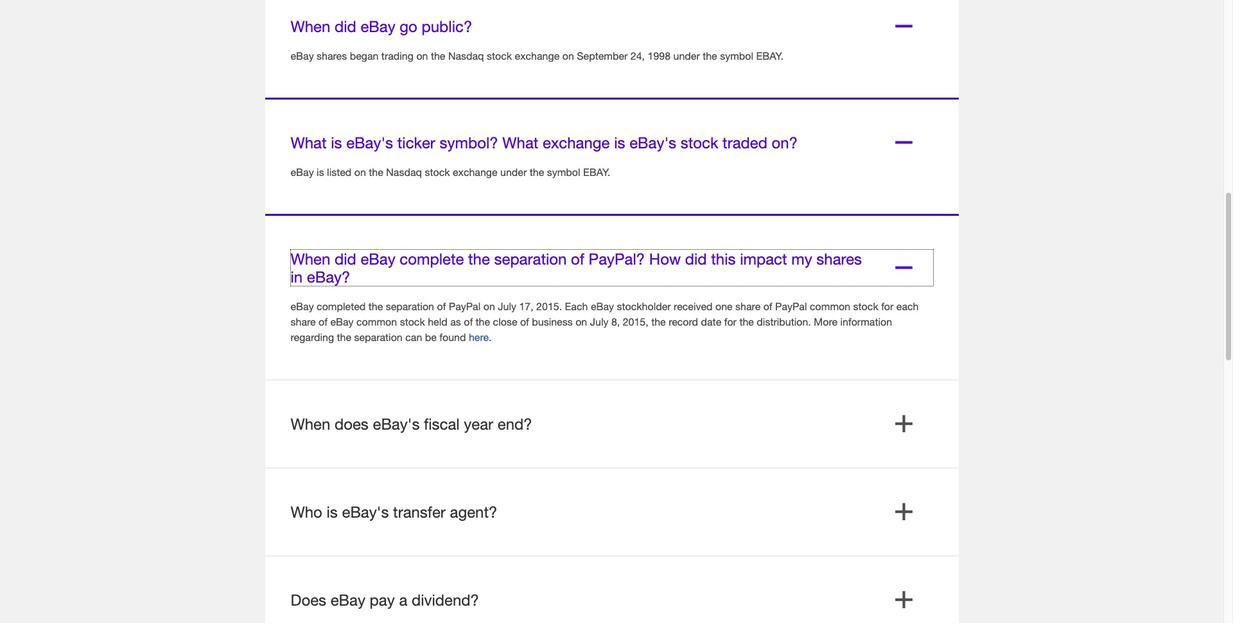 Task type: locate. For each thing, give the bounding box(es) containing it.
when inside when did ebay complete the separation of paypal? how did this impact my shares in ebay?
[[291, 250, 330, 268]]

shares
[[317, 50, 347, 62], [817, 250, 862, 268]]

the right date
[[740, 316, 754, 328]]

did
[[335, 18, 356, 36], [335, 250, 356, 268], [685, 250, 707, 268]]

who is ebay's transfer agent?
[[291, 503, 497, 521]]

july
[[498, 300, 516, 312], [590, 316, 609, 328]]

shares left began
[[317, 50, 347, 62]]

separation up can
[[386, 300, 434, 312]]

3 when from the top
[[291, 415, 330, 433]]

1 vertical spatial under
[[500, 166, 527, 178]]

0 horizontal spatial what
[[291, 134, 327, 152]]

for down one
[[724, 316, 737, 328]]

the right completed
[[369, 300, 383, 312]]

under right 1998
[[673, 50, 700, 62]]

ebay.
[[756, 50, 784, 62], [583, 166, 611, 178]]

0 horizontal spatial ebay.
[[583, 166, 611, 178]]

did up began
[[335, 18, 356, 36]]

1 vertical spatial symbol
[[547, 166, 580, 178]]

is for ebay is listed on the nasdaq stock exchange under the symbol ebay.
[[317, 166, 324, 178]]

nasdaq down public?
[[448, 50, 484, 62]]

on up close at the bottom
[[483, 300, 495, 312]]

nasdaq
[[448, 50, 484, 62], [386, 166, 422, 178]]

1 vertical spatial when
[[291, 250, 330, 268]]

0 vertical spatial for
[[881, 300, 894, 312]]

found
[[440, 331, 466, 343]]

1 vertical spatial for
[[724, 316, 737, 328]]

the down what is ebay's ticker symbol? what exchange is ebay's stock traded on?
[[530, 166, 544, 178]]

2015.
[[536, 300, 562, 312]]

fiscal
[[424, 415, 460, 433]]

for
[[881, 300, 894, 312], [724, 316, 737, 328]]

on left september
[[562, 50, 574, 62]]

the
[[431, 50, 445, 62], [703, 50, 717, 62], [369, 166, 383, 178], [530, 166, 544, 178], [468, 250, 490, 268], [369, 300, 383, 312], [476, 316, 490, 328], [651, 316, 666, 328], [740, 316, 754, 328], [337, 331, 351, 343]]

when for when did ebay go public?
[[291, 18, 330, 36]]

ebay?
[[307, 268, 350, 286]]

on right trading
[[416, 50, 428, 62]]

separation
[[494, 250, 567, 268], [386, 300, 434, 312], [354, 331, 403, 343]]

ebay's for when does ebay's fiscal year end?
[[373, 415, 420, 433]]

ebay down completed
[[330, 316, 354, 328]]

for left each
[[881, 300, 894, 312]]

2 vertical spatial separation
[[354, 331, 403, 343]]

of
[[571, 250, 584, 268], [437, 300, 446, 312], [764, 300, 772, 312], [319, 316, 328, 328], [464, 316, 473, 328], [520, 316, 529, 328]]

0 horizontal spatial paypal
[[449, 300, 481, 312]]

ebay completed the separation of paypal on july 17, 2015. each ebay stockholder received one share of paypal common stock for each share of ebay common stock held as of the close of business on july 8, 2015, the record date for the distribution. more information regarding the separation can be found
[[291, 300, 919, 343]]

each
[[565, 300, 588, 312]]

1 horizontal spatial ebay.
[[756, 50, 784, 62]]

0 vertical spatial july
[[498, 300, 516, 312]]

0 vertical spatial when
[[291, 18, 330, 36]]

when does ebay's fiscal year end?
[[291, 415, 532, 433]]

0 horizontal spatial common
[[357, 316, 397, 328]]

began
[[350, 50, 379, 62]]

exchange
[[515, 50, 560, 62], [543, 134, 610, 152], [453, 166, 498, 178]]

ebay shares began trading on the nasdaq stock exchange on september 24, 1998 under the symbol ebay.
[[291, 50, 784, 62]]

did up completed
[[335, 250, 356, 268]]

shares right my
[[817, 250, 862, 268]]

july up close at the bottom
[[498, 300, 516, 312]]

1 vertical spatial nasdaq
[[386, 166, 422, 178]]

common up more
[[810, 300, 851, 312]]

of left paypal?
[[571, 250, 584, 268]]

0 horizontal spatial for
[[724, 316, 737, 328]]

when
[[291, 18, 330, 36], [291, 250, 330, 268], [291, 415, 330, 433]]

date
[[701, 316, 721, 328]]

under down what is ebay's ticker symbol? what exchange is ebay's stock traded on?
[[500, 166, 527, 178]]

1 horizontal spatial under
[[673, 50, 700, 62]]

1 vertical spatial ebay.
[[583, 166, 611, 178]]

1 horizontal spatial july
[[590, 316, 609, 328]]

2015,
[[623, 316, 649, 328]]

held
[[428, 316, 448, 328]]

1 horizontal spatial paypal
[[775, 300, 807, 312]]

when for when did ebay complete the separation of paypal? how did this impact my shares in ebay?
[[291, 250, 330, 268]]

2 vertical spatial when
[[291, 415, 330, 433]]

the right listed
[[369, 166, 383, 178]]

1 horizontal spatial symbol
[[720, 50, 753, 62]]

regarding
[[291, 331, 334, 343]]

paypal
[[449, 300, 481, 312], [775, 300, 807, 312]]

the down public?
[[431, 50, 445, 62]]

of inside when did ebay complete the separation of paypal? how did this impact my shares in ebay?
[[571, 250, 584, 268]]

1 horizontal spatial common
[[810, 300, 851, 312]]

share
[[736, 300, 761, 312], [291, 316, 316, 328]]

of down 17,
[[520, 316, 529, 328]]

ebay's for who is ebay's transfer agent?
[[342, 503, 389, 521]]

0 horizontal spatial under
[[500, 166, 527, 178]]

separation left can
[[354, 331, 403, 343]]

1 horizontal spatial nasdaq
[[448, 50, 484, 62]]

when for when does ebay's fiscal year end?
[[291, 415, 330, 433]]

when did ebay go public?
[[291, 18, 472, 36]]

0 vertical spatial separation
[[494, 250, 567, 268]]

ebay
[[361, 18, 395, 36], [291, 50, 314, 62], [291, 166, 314, 178], [361, 250, 395, 268], [291, 300, 314, 312], [591, 300, 614, 312], [330, 316, 354, 328], [331, 591, 365, 609]]

of right as
[[464, 316, 473, 328]]

stock
[[487, 50, 512, 62], [681, 134, 718, 152], [425, 166, 450, 178], [853, 300, 879, 312], [400, 316, 425, 328]]

ebay left listed
[[291, 166, 314, 178]]

september
[[577, 50, 628, 62]]

does
[[335, 415, 369, 433]]

ebay left 'go'
[[361, 18, 395, 36]]

common
[[810, 300, 851, 312], [357, 316, 397, 328]]

1 horizontal spatial for
[[881, 300, 894, 312]]

paypal up as
[[449, 300, 481, 312]]

distribution.
[[757, 316, 811, 328]]

is
[[331, 134, 342, 152], [614, 134, 625, 152], [317, 166, 324, 178], [327, 503, 338, 521]]

pay
[[370, 591, 395, 609]]

common down completed
[[357, 316, 397, 328]]

symbol
[[720, 50, 753, 62], [547, 166, 580, 178]]

can
[[405, 331, 422, 343]]

1 when from the top
[[291, 18, 330, 36]]

1 what from the left
[[291, 134, 327, 152]]

on
[[416, 50, 428, 62], [562, 50, 574, 62], [354, 166, 366, 178], [483, 300, 495, 312], [576, 316, 587, 328]]

1 horizontal spatial shares
[[817, 250, 862, 268]]

my
[[791, 250, 812, 268]]

ebay up 8,
[[591, 300, 614, 312]]

one
[[716, 300, 733, 312]]

separation up 17,
[[494, 250, 567, 268]]

be
[[425, 331, 437, 343]]

share right one
[[736, 300, 761, 312]]

symbol?
[[440, 134, 498, 152]]

share up "regarding"
[[291, 316, 316, 328]]

end?
[[498, 415, 532, 433]]

under
[[673, 50, 700, 62], [500, 166, 527, 178]]

0 vertical spatial exchange
[[515, 50, 560, 62]]

1 horizontal spatial share
[[736, 300, 761, 312]]

on?
[[772, 134, 798, 152]]

business
[[532, 316, 573, 328]]

the down completed
[[337, 331, 351, 343]]

what
[[291, 134, 327, 152], [503, 134, 539, 152]]

0 horizontal spatial share
[[291, 316, 316, 328]]

0 horizontal spatial shares
[[317, 50, 347, 62]]

2 paypal from the left
[[775, 300, 807, 312]]

0 vertical spatial symbol
[[720, 50, 753, 62]]

the right complete
[[468, 250, 490, 268]]

ebay's
[[346, 134, 393, 152], [630, 134, 676, 152], [373, 415, 420, 433], [342, 503, 389, 521]]

0 horizontal spatial symbol
[[547, 166, 580, 178]]

july left 8,
[[590, 316, 609, 328]]

nasdaq down ticker
[[386, 166, 422, 178]]

ebay right ebay?
[[361, 250, 395, 268]]

dividend?
[[412, 591, 479, 609]]

1 vertical spatial common
[[357, 316, 397, 328]]

when did ebay complete the separation of paypal? how did this impact my shares in ebay?
[[291, 250, 862, 286]]

1 horizontal spatial what
[[503, 134, 539, 152]]

1 vertical spatial shares
[[817, 250, 862, 268]]

paypal up distribution.
[[775, 300, 807, 312]]

as
[[450, 316, 461, 328]]

2 when from the top
[[291, 250, 330, 268]]

each
[[897, 300, 919, 312]]



Task type: vqa. For each thing, say whether or not it's contained in the screenshot.
record
yes



Task type: describe. For each thing, give the bounding box(es) containing it.
ebay is listed on the nasdaq stock exchange under the symbol ebay.
[[291, 166, 611, 178]]

here .
[[469, 331, 492, 343]]

0 vertical spatial under
[[673, 50, 700, 62]]

of up "regarding"
[[319, 316, 328, 328]]

separation inside when did ebay complete the separation of paypal? how did this impact my shares in ebay?
[[494, 250, 567, 268]]

0 vertical spatial shares
[[317, 50, 347, 62]]

0 horizontal spatial july
[[498, 300, 516, 312]]

impact
[[740, 250, 787, 268]]

1 vertical spatial separation
[[386, 300, 434, 312]]

public?
[[422, 18, 472, 36]]

close
[[493, 316, 517, 328]]

did left 'this'
[[685, 250, 707, 268]]

a
[[399, 591, 407, 609]]

is for who is ebay's transfer agent?
[[327, 503, 338, 521]]

year
[[464, 415, 493, 433]]

listed
[[327, 166, 352, 178]]

completed
[[317, 300, 366, 312]]

record
[[669, 316, 698, 328]]

2 vertical spatial exchange
[[453, 166, 498, 178]]

0 horizontal spatial nasdaq
[[386, 166, 422, 178]]

go
[[400, 18, 417, 36]]

0 vertical spatial common
[[810, 300, 851, 312]]

1 vertical spatial share
[[291, 316, 316, 328]]

does ebay pay a dividend?
[[291, 591, 479, 609]]

shares inside when did ebay complete the separation of paypal? how did this impact my shares in ebay?
[[817, 250, 862, 268]]

0 vertical spatial ebay.
[[756, 50, 784, 62]]

here
[[469, 331, 489, 343]]

trading
[[381, 50, 414, 62]]

did for go
[[335, 18, 356, 36]]

8,
[[611, 316, 620, 328]]

is for what is ebay's ticker symbol? what exchange is ebay's stock traded on?
[[331, 134, 342, 152]]

17,
[[519, 300, 534, 312]]

does
[[291, 591, 326, 609]]

24,
[[631, 50, 645, 62]]

ebay down in in the top left of the page
[[291, 300, 314, 312]]

what is ebay's ticker symbol? what exchange is ebay's stock traded on?
[[291, 134, 798, 152]]

transfer
[[393, 503, 446, 521]]

1998
[[648, 50, 671, 62]]

the right 1998
[[703, 50, 717, 62]]

1 vertical spatial exchange
[[543, 134, 610, 152]]

the inside when did ebay complete the separation of paypal? how did this impact my shares in ebay?
[[468, 250, 490, 268]]

this
[[711, 250, 736, 268]]

0 vertical spatial share
[[736, 300, 761, 312]]

did for complete
[[335, 250, 356, 268]]

2 what from the left
[[503, 134, 539, 152]]

stockholder
[[617, 300, 671, 312]]

information
[[840, 316, 892, 328]]

of up held
[[437, 300, 446, 312]]

ebay left pay
[[331, 591, 365, 609]]

on right listed
[[354, 166, 366, 178]]

.
[[489, 331, 492, 343]]

in
[[291, 268, 303, 286]]

0 vertical spatial nasdaq
[[448, 50, 484, 62]]

the down stockholder
[[651, 316, 666, 328]]

more
[[814, 316, 838, 328]]

agent?
[[450, 503, 497, 521]]

ebay left began
[[291, 50, 314, 62]]

on down each
[[576, 316, 587, 328]]

received
[[674, 300, 713, 312]]

the up 'here .'
[[476, 316, 490, 328]]

paypal?
[[589, 250, 645, 268]]

of up distribution.
[[764, 300, 772, 312]]

1 vertical spatial july
[[590, 316, 609, 328]]

who
[[291, 503, 322, 521]]

ebay inside when did ebay complete the separation of paypal? how did this impact my shares in ebay?
[[361, 250, 395, 268]]

ticker
[[397, 134, 435, 152]]

complete
[[400, 250, 464, 268]]

how
[[649, 250, 681, 268]]

here link
[[469, 331, 489, 343]]

traded
[[723, 134, 767, 152]]

1 paypal from the left
[[449, 300, 481, 312]]

ebay's for what is ebay's ticker symbol? what exchange is ebay's stock traded on?
[[346, 134, 393, 152]]



